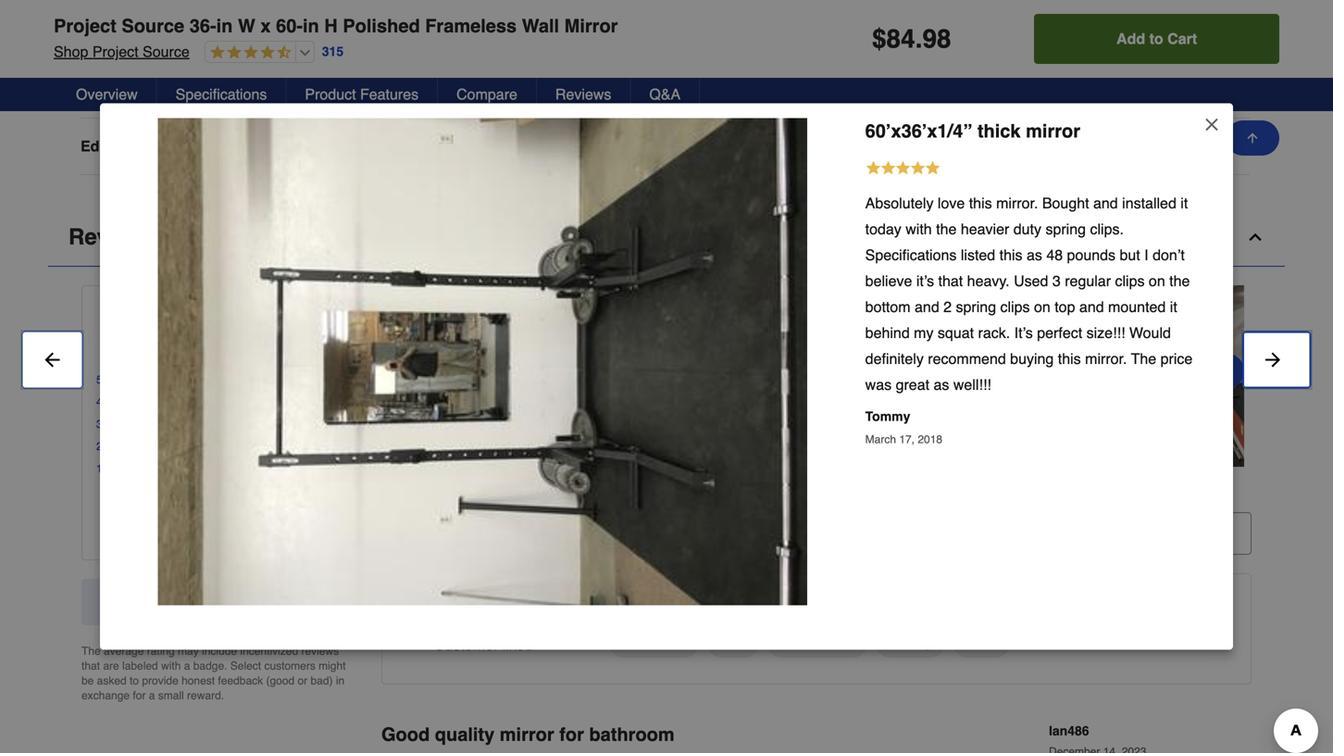 Task type: describe. For each thing, give the bounding box(es) containing it.
write a review button
[[134, 503, 299, 545]]

arrow up image
[[1246, 131, 1261, 145]]

thickness
[[621, 633, 688, 650]]

edge
[[81, 137, 117, 155]]

frame for 1st no frame cell from the right
[[801, 81, 839, 98]]

review for 315 customer review s
[[484, 483, 535, 500]]

size!!!
[[1087, 324, 1126, 341]]

w
[[238, 15, 255, 37]]

1 horizontal spatial mirror.
[[1086, 350, 1128, 367]]

with inside the average rating may include incentivized reviews that are labeled with a badge. select customers might be asked to provide honest feedback (good or bad) in exchange for a small reward.
[[161, 659, 181, 672]]

2 no frame cell from the left
[[514, 80, 667, 99]]

product features button
[[287, 78, 438, 111]]

for inside the average rating may include incentivized reviews that are labeled with a badge. select customers might be asked to provide honest feedback (good or bad) in exchange for a small reward.
[[133, 689, 146, 702]]

79%
[[315, 373, 337, 386]]

polystyrene
[[1042, 81, 1119, 98]]

duty
[[1014, 220, 1042, 238]]

quality button
[[876, 626, 946, 658]]

frameless
[[425, 15, 517, 37]]

0 vertical spatial reviews button
[[537, 78, 631, 111]]

315 for 315
[[322, 44, 344, 59]]

1 vertical spatial on
[[1035, 298, 1051, 315]]

60-
[[276, 15, 303, 37]]

0 vertical spatial it
[[1181, 195, 1189, 212]]

great
[[896, 376, 930, 393]]

0 vertical spatial on
[[1149, 272, 1166, 289]]

hide
[[431, 525, 463, 542]]

my
[[914, 324, 934, 341]]

specifications inside button
[[176, 86, 267, 103]]

top
[[1055, 298, 1076, 315]]

36-
[[190, 15, 216, 37]]

.
[[916, 24, 923, 54]]

1 vertical spatial spring
[[956, 298, 997, 315]]

customer sentiment
[[401, 593, 546, 610]]

be
[[82, 674, 94, 687]]

asked
[[97, 674, 127, 687]]

quality inside quality button
[[888, 633, 934, 650]]

beveled cell
[[514, 137, 667, 155]]

incentivized
[[240, 645, 298, 658]]

1 horizontal spatial spring
[[1046, 220, 1087, 238]]

add to cart button
[[1035, 14, 1280, 64]]

absolutely
[[866, 195, 934, 212]]

1 vertical spatial for
[[560, 724, 584, 745]]

clips.
[[1091, 220, 1124, 238]]

but
[[1120, 246, 1141, 264]]

labeled
[[122, 659, 158, 672]]

pounds
[[1068, 246, 1116, 264]]

tommy
[[866, 409, 911, 424]]

satisfaction
[[780, 633, 856, 650]]

product
[[267, 593, 316, 610]]

0 horizontal spatial the
[[937, 220, 957, 238]]

arrow right image
[[1262, 349, 1285, 371]]

don't
[[1153, 246, 1185, 264]]

price inside price button
[[965, 633, 999, 650]]

hide filters
[[431, 525, 512, 542]]

3 no frame cell from the left
[[778, 80, 931, 99]]

0 horizontal spatial quality
[[435, 724, 495, 745]]

edge type
[[81, 137, 154, 155]]

today
[[866, 220, 902, 238]]

bought
[[1043, 195, 1090, 212]]

1 vertical spatial 5
[[96, 373, 103, 386]]

customer for customer liked
[[434, 636, 499, 653]]

perfect
[[1038, 324, 1083, 341]]

recommend
[[928, 350, 1007, 367]]

1 horizontal spatial polished
[[343, 15, 420, 37]]

customer for customer sentiment
[[401, 593, 470, 610]]

1 horizontal spatial in
[[303, 15, 319, 37]]

frame for 3rd no frame cell from right
[[273, 81, 311, 98]]

1 wall cell from the left
[[250, 24, 403, 42]]

98
[[923, 24, 952, 54]]

filters
[[467, 525, 512, 542]]

rack.
[[979, 324, 1011, 341]]

1 horizontal spatial clips
[[1116, 272, 1145, 289]]

shop project source
[[54, 43, 190, 60]]

rating
[[147, 645, 175, 658]]

price inside absolutely love this mirror. bought and installed it today with the heavier duty spring clips. specifications listed this as 48 pounds but i don't believe it's that heavy. used 3 regular clips on the bottom and 2 spring clips on top and mounted it behind my squat rack. it's perfect size!!! would definitely recommend buying this mirror. the price was great as well!!!
[[1161, 350, 1193, 367]]

1 vertical spatial project
[[92, 43, 139, 60]]

the inside the average rating may include incentivized reviews that are labeled with a badge. select customers might be asked to provide honest feedback (good or bad) in exchange for a small reward.
[[82, 645, 101, 658]]

behind
[[866, 324, 910, 341]]

frame
[[81, 81, 125, 98]]

specifications inside absolutely love this mirror. bought and installed it today with the heavier duty spring clips. specifications listed this as 48 pounds but i don't believe it's that heavy. used 3 regular clips on the bottom and 2 spring clips on top and mounted it behind my squat rack. it's perfect size!!! would definitely recommend buying this mirror. the price was great as well!!!
[[866, 246, 957, 264]]

0 vertical spatial reviews
[[556, 86, 612, 103]]

specifications button
[[157, 78, 287, 111]]

2 vertical spatial a
[[149, 689, 155, 702]]

close image
[[1203, 115, 1222, 134]]

to inside the average rating may include incentivized reviews that are labeled with a badge. select customers might be asked to provide honest feedback (good or bad) in exchange for a small reward.
[[130, 674, 139, 687]]

framed
[[1042, 137, 1093, 155]]

honest
[[182, 674, 215, 687]]

2018
[[918, 433, 943, 446]]

average
[[104, 645, 144, 658]]

no frame for 3rd no frame cell from right
[[250, 81, 311, 98]]

1 cell from the left
[[778, 24, 931, 42]]

small
[[158, 689, 184, 702]]

3% for 2
[[321, 440, 337, 453]]

heavier
[[961, 220, 1010, 238]]

0 vertical spatial customer
[[410, 483, 480, 500]]

0 vertical spatial source
[[122, 15, 184, 37]]

exchange
[[82, 689, 130, 702]]

arrow left image
[[41, 349, 63, 371]]

3 inside absolutely love this mirror. bought and installed it today with the heavier duty spring clips. specifications listed this as 48 pounds but i don't believe it's that heavy. used 3 regular clips on the bottom and 2 spring clips on top and mounted it behind my squat rack. it's perfect size!!! would definitely recommend buying this mirror. the price was great as well!!!
[[1053, 272, 1061, 289]]

frame for second no frame cell from the right
[[537, 81, 575, 98]]

thick
[[978, 120, 1021, 142]]

mounted
[[1109, 298, 1166, 315]]

mirror for quality
[[500, 724, 555, 745]]

frame material
[[81, 81, 185, 98]]

features
[[360, 86, 419, 103]]

customers
[[264, 659, 316, 672]]

satisfaction button
[[768, 626, 868, 658]]

customer liked
[[434, 636, 533, 653]]

might
[[319, 659, 346, 672]]

write
[[165, 515, 201, 532]]

$
[[873, 24, 887, 54]]

0 horizontal spatial in
[[216, 15, 233, 37]]

no frame for 1st no frame cell from the right
[[778, 81, 839, 98]]

3% for 3
[[321, 418, 337, 431]]

the inside absolutely love this mirror. bought and installed it today with the heavier duty spring clips. specifications listed this as 48 pounds but i don't believe it's that heavy. used 3 regular clips on the bottom and 2 spring clips on top and mounted it behind my squat rack. it's perfect size!!! would definitely recommend buying this mirror. the price was great as well!!!
[[1132, 350, 1157, 367]]

was
[[866, 376, 892, 393]]

badge.
[[193, 659, 227, 672]]

no for second no frame cell from the right
[[514, 81, 533, 98]]

i
[[1145, 246, 1149, 264]]

17,
[[900, 433, 915, 446]]

beveled
[[514, 137, 568, 155]]

1 horizontal spatial s
[[535, 483, 543, 500]]

polystyrene cell
[[1042, 80, 1195, 99]]

0 horizontal spatial as
[[934, 376, 950, 393]]

add
[[1117, 30, 1146, 47]]

listed
[[961, 246, 996, 264]]

price button
[[953, 626, 1011, 658]]

size button
[[707, 626, 760, 658]]

$ 84 . 98
[[873, 24, 952, 54]]

1 vertical spatial 4.5 stars image
[[115, 300, 219, 327]]



Task type: locate. For each thing, give the bounding box(es) containing it.
write a review
[[165, 515, 269, 532]]

no frame cell up beveled cell
[[514, 80, 667, 99]]

uploaded image image
[[158, 118, 808, 605], [389, 367, 571, 385], [580, 367, 761, 385], [771, 367, 952, 385], [961, 367, 1143, 385], [1152, 367, 1334, 385]]

3% down 10% on the bottom left of page
[[321, 418, 337, 431]]

mirror. up 'duty'
[[997, 195, 1039, 212]]

1 horizontal spatial reviews
[[556, 86, 612, 103]]

0 horizontal spatial polished
[[250, 137, 307, 155]]

feedback
[[218, 674, 263, 687]]

0 horizontal spatial for
[[133, 689, 146, 702]]

recommend
[[151, 593, 235, 610]]

on down don't
[[1149, 272, 1166, 289]]

1 vertical spatial specifications
[[866, 246, 957, 264]]

review inside button
[[218, 515, 269, 532]]

1 horizontal spatial to
[[1150, 30, 1164, 47]]

0 vertical spatial s
[[247, 329, 254, 344]]

315
[[322, 44, 344, 59], [180, 329, 201, 344], [382, 483, 406, 500]]

polished for 1st polished cell from right
[[778, 137, 835, 155]]

0 vertical spatial to
[[1150, 30, 1164, 47]]

2 inside absolutely love this mirror. bought and installed it today with the heavier duty spring clips. specifications listed this as 48 pounds but i don't believe it's that heavy. used 3 regular clips on the bottom and 2 spring clips on top and mounted it behind my squat rack. it's perfect size!!! would definitely recommend buying this mirror. the price was great as well!!!
[[944, 298, 952, 315]]

3 down 4
[[96, 418, 103, 431]]

a down provide
[[149, 689, 155, 702]]

h
[[324, 15, 338, 37]]

0 horizontal spatial cell
[[778, 24, 931, 42]]

price right quality button
[[965, 633, 999, 650]]

size
[[719, 633, 748, 650]]

reviews up beveled cell
[[556, 86, 612, 103]]

cell
[[778, 24, 931, 42], [1042, 24, 1195, 42]]

1 vertical spatial it
[[1171, 298, 1178, 315]]

for left bathroom
[[560, 724, 584, 745]]

2 vertical spatial review
[[218, 515, 269, 532]]

1
[[96, 462, 103, 475]]

type
[[81, 24, 114, 42], [121, 137, 154, 155]]

polished
[[343, 15, 420, 37], [250, 137, 307, 155], [778, 137, 835, 155]]

315 for 315 customer review s
[[382, 483, 406, 500]]

spring down bought
[[1046, 220, 1087, 238]]

5 up 4
[[96, 373, 103, 386]]

and down it's
[[915, 298, 940, 315]]

reward.
[[187, 689, 224, 702]]

3 frame from the left
[[801, 81, 839, 98]]

1 vertical spatial customer
[[401, 593, 470, 610]]

believe
[[866, 272, 913, 289]]

select
[[230, 659, 261, 672]]

0 horizontal spatial specifications
[[176, 86, 267, 103]]

source up shop project source
[[122, 15, 184, 37]]

1 horizontal spatial 2
[[944, 298, 952, 315]]

on
[[1149, 272, 1166, 289], [1035, 298, 1051, 315]]

5%
[[321, 462, 337, 475]]

and
[[1094, 195, 1119, 212], [915, 298, 940, 315], [1080, 298, 1105, 315]]

2 horizontal spatial no frame cell
[[778, 80, 931, 99]]

mirror. down size!!!
[[1086, 350, 1128, 367]]

0 horizontal spatial that
[[82, 659, 100, 672]]

10%
[[315, 395, 337, 408]]

0 vertical spatial specifications
[[176, 86, 267, 103]]

1 horizontal spatial price
[[1161, 350, 1193, 367]]

on left top
[[1035, 298, 1051, 315]]

mirror
[[565, 15, 618, 37]]

3 right used
[[1053, 272, 1061, 289]]

liked
[[503, 636, 533, 653]]

mirror down liked
[[500, 724, 555, 745]]

s down 4.5
[[247, 329, 254, 344]]

customer down customer sentiment
[[434, 636, 499, 653]]

0 vertical spatial 3
[[1053, 272, 1061, 289]]

customer up hide
[[410, 483, 480, 500]]

4.5 stars image left 4.5
[[115, 300, 219, 327]]

good
[[382, 724, 430, 745]]

0 vertical spatial clips
[[1116, 272, 1145, 289]]

clips down "but"
[[1116, 272, 1145, 289]]

0 horizontal spatial mirror.
[[997, 195, 1039, 212]]

0 horizontal spatial frame
[[273, 81, 311, 98]]

it right installed
[[1181, 195, 1189, 212]]

the down don't
[[1170, 272, 1191, 289]]

well!!!
[[954, 376, 992, 393]]

are
[[103, 659, 119, 672]]

polished cell down product
[[250, 137, 403, 155]]

no frame cell
[[250, 80, 403, 99], [514, 80, 667, 99], [778, 80, 931, 99]]

2 wall cell from the left
[[514, 24, 667, 42]]

with
[[906, 220, 932, 238], [161, 659, 181, 672]]

1 horizontal spatial 5
[[308, 303, 319, 325]]

march
[[866, 433, 897, 446]]

quality left price button
[[888, 633, 934, 650]]

1 horizontal spatial for
[[560, 724, 584, 745]]

the up be
[[82, 645, 101, 658]]

hide filters button
[[382, 512, 542, 555]]

0 horizontal spatial on
[[1035, 298, 1051, 315]]

that up be
[[82, 659, 100, 672]]

of
[[288, 303, 303, 325]]

1 no frame cell from the left
[[250, 80, 403, 99]]

product
[[305, 86, 356, 103]]

the down love
[[937, 220, 957, 238]]

0 vertical spatial as
[[1027, 246, 1043, 264]]

2 horizontal spatial no frame
[[778, 81, 839, 98]]

1 vertical spatial reviews
[[69, 224, 158, 250]]

recommend this product
[[151, 593, 316, 610]]

0 vertical spatial mirror.
[[997, 195, 1039, 212]]

0 vertical spatial 2
[[944, 298, 952, 315]]

specifications up it's
[[866, 246, 957, 264]]

material
[[129, 81, 185, 98]]

0 vertical spatial type
[[81, 24, 114, 42]]

1 horizontal spatial polished cell
[[778, 137, 931, 155]]

2 3% from the top
[[321, 440, 337, 453]]

mirror.
[[997, 195, 1039, 212], [1086, 350, 1128, 367]]

mirror for thick
[[1026, 120, 1081, 142]]

this left product
[[239, 593, 262, 610]]

1 polished cell from the left
[[250, 137, 403, 155]]

squat
[[938, 324, 974, 341]]

wall for first wall cell
[[250, 24, 278, 42]]

in left w
[[216, 15, 233, 37]]

0 vertical spatial a
[[205, 515, 214, 532]]

frame
[[273, 81, 311, 98], [537, 81, 575, 98], [801, 81, 839, 98]]

type up shop project source
[[81, 24, 114, 42]]

wall for 1st wall cell from the right
[[514, 24, 542, 42]]

2 up squat
[[944, 298, 952, 315]]

no frame cell down $
[[778, 80, 931, 99]]

1 horizontal spatial mirror
[[1026, 120, 1081, 142]]

polished cell up "absolutely"
[[778, 137, 931, 155]]

to down labeled
[[130, 674, 139, 687]]

0 horizontal spatial clips
[[1001, 298, 1030, 315]]

customer
[[410, 483, 480, 500], [401, 593, 470, 610], [434, 636, 499, 653]]

2 horizontal spatial 315
[[382, 483, 406, 500]]

0 horizontal spatial it
[[1171, 298, 1178, 315]]

with down "absolutely"
[[906, 220, 932, 238]]

1 vertical spatial to
[[130, 674, 139, 687]]

2 horizontal spatial frame
[[801, 81, 839, 98]]

0 horizontal spatial s
[[247, 329, 254, 344]]

x
[[261, 15, 271, 37]]

project up shop
[[54, 15, 117, 37]]

customer up customer liked at the left bottom
[[401, 593, 470, 610]]

with down rating at bottom left
[[161, 659, 181, 672]]

with inside absolutely love this mirror. bought and installed it today with the heavier duty spring clips. specifications listed this as 48 pounds but i don't believe it's that heavy. used 3 regular clips on the bottom and 2 spring clips on top and mounted it behind my squat rack. it's perfect size!!! would definitely recommend buying this mirror. the price was great as well!!!
[[906, 220, 932, 238]]

source up material
[[143, 43, 190, 60]]

1 vertical spatial source
[[143, 43, 190, 60]]

review down 4.5
[[205, 329, 247, 344]]

this down 'duty'
[[1000, 246, 1023, 264]]

type right edge
[[121, 137, 154, 155]]

1 horizontal spatial 3
[[1053, 272, 1061, 289]]

1 horizontal spatial with
[[906, 220, 932, 238]]

4.5 stars image
[[205, 44, 292, 62], [115, 300, 219, 327]]

1 horizontal spatial as
[[1027, 246, 1043, 264]]

as left 48
[[1027, 246, 1043, 264]]

and up clips.
[[1094, 195, 1119, 212]]

0 horizontal spatial polished cell
[[250, 137, 403, 155]]

sentiment
[[474, 593, 546, 610]]

0 horizontal spatial type
[[81, 24, 114, 42]]

1 horizontal spatial wall cell
[[514, 24, 667, 42]]

s up 'hide filters' button
[[535, 483, 543, 500]]

no
[[250, 81, 269, 98], [514, 81, 533, 98], [778, 81, 797, 98]]

1 vertical spatial mirror
[[500, 724, 555, 745]]

compare
[[457, 86, 518, 103]]

3%
[[321, 418, 337, 431], [321, 440, 337, 453]]

5 inside 4.5 out of 5 315 review s
[[308, 303, 319, 325]]

cart
[[1168, 30, 1198, 47]]

review right write
[[218, 515, 269, 532]]

that inside the average rating may include incentivized reviews that are labeled with a badge. select customers might be asked to provide honest feedback (good or bad) in exchange for a small reward.
[[82, 659, 100, 672]]

1 vertical spatial quality
[[435, 724, 495, 745]]

in inside the average rating may include incentivized reviews that are labeled with a badge. select customers might be asked to provide honest feedback (good or bad) in exchange for a small reward.
[[336, 674, 345, 687]]

the average rating may include incentivized reviews that are labeled with a badge. select customers might be asked to provide honest feedback (good or bad) in exchange for a small reward.
[[82, 645, 346, 702]]

0 vertical spatial quality
[[888, 633, 934, 650]]

0 vertical spatial project
[[54, 15, 117, 37]]

would
[[1130, 324, 1172, 341]]

absolutely love this mirror. bought and installed it today with the heavier duty spring clips. specifications listed this as 48 pounds but i don't believe it's that heavy. used 3 regular clips on the bottom and 2 spring clips on top and mounted it behind my squat rack. it's perfect size!!! would definitely recommend buying this mirror. the price was great as well!!!
[[866, 195, 1193, 393]]

bathroom
[[590, 724, 675, 745]]

reviews down 'edge type'
[[69, 224, 158, 250]]

1 horizontal spatial 315
[[322, 44, 344, 59]]

price
[[1161, 350, 1193, 367], [965, 633, 999, 650]]

a down may
[[184, 659, 190, 672]]

used
[[1014, 272, 1049, 289]]

that
[[939, 272, 964, 289], [82, 659, 100, 672]]

1 vertical spatial review
[[484, 483, 535, 500]]

60'x36'x1/4"
[[866, 120, 973, 142]]

1 horizontal spatial the
[[1170, 272, 1191, 289]]

2 up 1
[[96, 440, 103, 453]]

love
[[938, 195, 965, 212]]

to inside button
[[1150, 30, 1164, 47]]

overview button
[[57, 78, 157, 111]]

reviews
[[556, 86, 612, 103], [69, 224, 158, 250]]

1 vertical spatial with
[[161, 659, 181, 672]]

it's
[[1015, 324, 1034, 341]]

to right add
[[1150, 30, 1164, 47]]

2 polished cell from the left
[[778, 137, 931, 155]]

0 vertical spatial spring
[[1046, 220, 1087, 238]]

1 vertical spatial the
[[1170, 272, 1191, 289]]

definitely
[[866, 350, 924, 367]]

0 vertical spatial mirror
[[1026, 120, 1081, 142]]

the down 'would'
[[1132, 350, 1157, 367]]

5 right of
[[308, 303, 319, 325]]

3 no frame from the left
[[778, 81, 839, 98]]

wall
[[522, 15, 560, 37], [250, 24, 278, 42], [514, 24, 542, 42]]

2 no from the left
[[514, 81, 533, 98]]

0 vertical spatial that
[[939, 272, 964, 289]]

0 horizontal spatial 2
[[96, 440, 103, 453]]

no frame for second no frame cell from the right
[[514, 81, 575, 98]]

q&a
[[650, 86, 681, 103]]

1 vertical spatial that
[[82, 659, 100, 672]]

0 horizontal spatial mirror
[[500, 724, 555, 745]]

review inside 4.5 out of 5 315 review s
[[205, 329, 247, 344]]

bottom
[[866, 298, 911, 315]]

1 horizontal spatial no frame
[[514, 81, 575, 98]]

good quality mirror for bathroom
[[382, 724, 675, 745]]

review for write a review
[[218, 515, 269, 532]]

quality right good
[[435, 724, 495, 745]]

0 horizontal spatial no frame
[[250, 81, 311, 98]]

1 vertical spatial 315
[[180, 329, 201, 344]]

4.5 out of 5 315 review s
[[180, 303, 319, 344]]

60'x36'x1/4" thick mirror
[[866, 120, 1081, 142]]

315 inside 4.5 out of 5 315 review s
[[180, 329, 201, 344]]

tommy march 17, 2018
[[866, 409, 943, 446]]

1 horizontal spatial frame
[[537, 81, 575, 98]]

no for 1st no frame cell from the right
[[778, 81, 797, 98]]

compare button
[[438, 78, 537, 111]]

4.5
[[226, 303, 252, 325]]

clips up it's
[[1001, 298, 1030, 315]]

4
[[96, 395, 103, 408]]

2 cell from the left
[[1042, 24, 1195, 42]]

1 no frame from the left
[[250, 81, 311, 98]]

0 vertical spatial review
[[205, 329, 247, 344]]

thickness button
[[609, 626, 700, 658]]

mirror down polystyrene
[[1026, 120, 1081, 142]]

for down provide
[[133, 689, 146, 702]]

1 horizontal spatial type
[[121, 137, 154, 155]]

in
[[216, 15, 233, 37], [303, 15, 319, 37], [336, 674, 345, 687]]

regular
[[1065, 272, 1112, 289]]

this up heavier
[[970, 195, 993, 212]]

no for 3rd no frame cell from right
[[250, 81, 269, 98]]

0 vertical spatial 315
[[322, 44, 344, 59]]

in left h
[[303, 15, 319, 37]]

0 horizontal spatial 3
[[96, 418, 103, 431]]

1 3% from the top
[[321, 418, 337, 431]]

as right great at right
[[934, 376, 950, 393]]

a inside button
[[205, 515, 214, 532]]

1 no from the left
[[250, 81, 269, 98]]

provide
[[142, 674, 179, 687]]

framed cell
[[1042, 137, 1195, 155]]

2 horizontal spatial polished
[[778, 137, 835, 155]]

polished cell
[[250, 137, 403, 155], [778, 137, 931, 155]]

it
[[1181, 195, 1189, 212], [1171, 298, 1178, 315]]

0 horizontal spatial the
[[82, 645, 101, 658]]

filter image
[[412, 526, 427, 541]]

2 horizontal spatial in
[[336, 674, 345, 687]]

spring down heavy.
[[956, 298, 997, 315]]

0 vertical spatial 4.5 stars image
[[205, 44, 292, 62]]

1 vertical spatial type
[[121, 137, 154, 155]]

wall cell
[[250, 24, 403, 42], [514, 24, 667, 42]]

that right it's
[[939, 272, 964, 289]]

this down perfect
[[1058, 350, 1082, 367]]

project up frame
[[92, 43, 139, 60]]

1 horizontal spatial on
[[1149, 272, 1166, 289]]

1 horizontal spatial quality
[[888, 633, 934, 650]]

a right write
[[205, 515, 214, 532]]

it's
[[917, 272, 935, 289]]

0 horizontal spatial a
[[149, 689, 155, 702]]

1 frame from the left
[[273, 81, 311, 98]]

3% up "5%"
[[321, 440, 337, 453]]

source
[[122, 15, 184, 37], [143, 43, 190, 60]]

installed
[[1123, 195, 1177, 212]]

as
[[1027, 246, 1043, 264], [934, 376, 950, 393]]

may
[[178, 645, 199, 658]]

2 frame from the left
[[537, 81, 575, 98]]

1 horizontal spatial a
[[184, 659, 190, 672]]

arrow right image
[[1220, 360, 1235, 382]]

reviews
[[301, 645, 339, 658]]

0 vertical spatial the
[[1132, 350, 1157, 367]]

review
[[205, 329, 247, 344], [484, 483, 535, 500], [218, 515, 269, 532]]

0 vertical spatial with
[[906, 220, 932, 238]]

3 no from the left
[[778, 81, 797, 98]]

1 vertical spatial the
[[82, 645, 101, 658]]

1 vertical spatial price
[[965, 633, 999, 650]]

chevron up image
[[1247, 228, 1265, 246]]

s inside 4.5 out of 5 315 review s
[[247, 329, 254, 344]]

quality
[[888, 633, 934, 650], [435, 724, 495, 745]]

1 vertical spatial reviews button
[[48, 208, 1286, 267]]

in down might
[[336, 674, 345, 687]]

4.5 stars image down w
[[205, 44, 292, 62]]

polished for first polished cell
[[250, 137, 307, 155]]

review up the filters
[[484, 483, 535, 500]]

no frame cell down h
[[250, 80, 403, 99]]

out
[[257, 303, 283, 325]]

and down regular
[[1080, 298, 1105, 315]]

1 horizontal spatial cell
[[1042, 24, 1195, 42]]

0 horizontal spatial no frame cell
[[250, 80, 403, 99]]

specifications down 36-
[[176, 86, 267, 103]]

2 no frame from the left
[[514, 81, 575, 98]]

that inside absolutely love this mirror. bought and installed it today with the heavier duty spring clips. specifications listed this as 48 pounds but i don't believe it's that heavy. used 3 regular clips on the bottom and 2 spring clips on top and mounted it behind my squat rack. it's perfect size!!! would definitely recommend buying this mirror. the price was great as well!!!
[[939, 272, 964, 289]]

price down 'would'
[[1161, 350, 1193, 367]]

it up 'would'
[[1171, 298, 1178, 315]]

315 customer review s
[[382, 483, 543, 500]]

1 horizontal spatial it
[[1181, 195, 1189, 212]]



Task type: vqa. For each thing, say whether or not it's contained in the screenshot.


